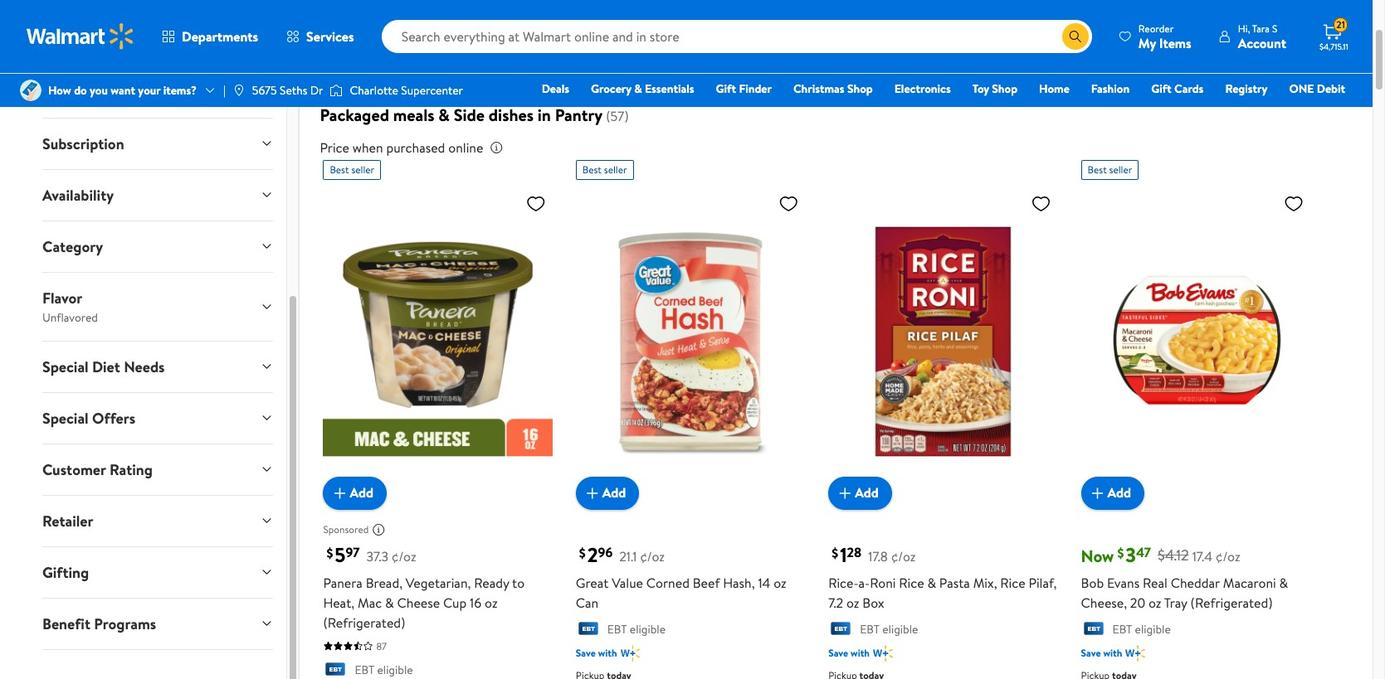 Task type: describe. For each thing, give the bounding box(es) containing it.
with for $
[[1104, 647, 1123, 661]]

toy
[[973, 81, 990, 97]]

side for pasta side dishes
[[390, 38, 413, 57]]

47
[[1136, 544, 1151, 562]]

cheese,
[[1081, 594, 1127, 612]]

37.3
[[366, 548, 389, 566]]

real
[[1143, 574, 1168, 592]]

gift finder link
[[709, 80, 779, 98]]

hi, tara s account
[[1238, 21, 1287, 52]]

walmart+
[[1296, 104, 1346, 120]]

ebt down the "mac"
[[355, 662, 374, 679]]

& inside $ 1 28 17.8 ¢/oz rice-a-roni rice & pasta mix, rice pilaf, 7.2 oz box
[[928, 574, 936, 592]]

packaged for packaged meals & side dishes in pantry (57)
[[320, 104, 389, 126]]

retailer button
[[29, 496, 287, 547]]

rice inside 'rice side dishes'
[[458, 38, 484, 57]]

needs
[[124, 357, 165, 377]]

$4,715.11
[[1320, 41, 1349, 52]]

¢/oz inside now $ 3 47 $4.12 17.4 ¢/oz bob evans real cheddar macaroni & cheese, 20 oz tray (refrigerated)
[[1216, 548, 1241, 566]]

(refrigerated) for 97
[[323, 614, 406, 632]]

add button for 2
[[576, 477, 640, 510]]

gift for gift finder
[[716, 81, 736, 97]]

panera
[[323, 574, 363, 592]]

search icon image
[[1069, 30, 1082, 43]]

add to cart image for 2
[[583, 484, 603, 504]]

5
[[335, 541, 346, 569]]

grocery & essentials link
[[584, 80, 702, 98]]

christmas
[[794, 81, 845, 97]]

side for potato side dishes
[[593, 38, 616, 57]]

dishes for rice
[[466, 52, 502, 70]]

macaroni & cheese image
[[56, 0, 115, 34]]

ebt for $
[[1113, 622, 1133, 638]]

can
[[576, 594, 599, 612]]

food
[[172, 52, 199, 70]]

$ for 2
[[579, 544, 586, 563]]

20
[[1131, 594, 1146, 612]]

potato side dishes
[[551, 38, 616, 70]]

& inside all meals & sides
[[905, 38, 914, 57]]

microwave
[[154, 38, 216, 57]]

macaroni inside now $ 3 47 $4.12 17.4 ¢/oz bob evans real cheddar macaroni & cheese, 20 oz tray (refrigerated)
[[1223, 574, 1277, 592]]

stable
[[682, 38, 716, 57]]

roni
[[870, 574, 896, 592]]

hash,
[[723, 574, 755, 592]]

walmart+ link
[[1289, 103, 1353, 121]]

packaged meals image
[[255, 0, 315, 34]]

cheddar
[[1171, 574, 1220, 592]]

benefit programs tab
[[29, 599, 287, 650]]

ebt eligible for 3
[[1113, 622, 1171, 638]]

gifting tab
[[29, 548, 287, 598]]

side for rice side dishes
[[487, 38, 509, 57]]

all meals & sides
[[851, 38, 914, 70]]

s
[[1273, 21, 1278, 35]]

availability
[[42, 185, 114, 206]]

best seller for 2
[[583, 163, 627, 177]]

how do you want your items?
[[48, 82, 197, 99]]

add to cart image for 5
[[330, 484, 350, 504]]

best for $
[[1088, 163, 1107, 177]]

purchased
[[386, 139, 445, 157]]

dr
[[310, 82, 323, 99]]

best for 5
[[330, 163, 349, 177]]

your
[[138, 82, 161, 99]]

3
[[1126, 541, 1136, 569]]

retailer
[[42, 511, 93, 532]]

walmart image
[[27, 23, 134, 50]]

best for 2
[[583, 163, 602, 177]]

charlotte
[[350, 82, 398, 99]]

ebt for 1
[[860, 622, 880, 638]]

stuffing link
[[740, 0, 826, 57]]

to
[[512, 574, 525, 592]]

category
[[42, 236, 103, 257]]

seller for 2
[[604, 163, 627, 177]]

supercenter
[[401, 82, 463, 99]]

one debit link
[[1282, 80, 1353, 98]]

pantry
[[555, 104, 603, 126]]

0 vertical spatial ebt image
[[1081, 623, 1106, 639]]

account
[[1238, 34, 1287, 52]]

fulfillment speed
[[42, 82, 157, 103]]

programs
[[94, 614, 156, 635]]

christmas shop link
[[786, 80, 881, 98]]

fulfillment
[[42, 82, 113, 103]]

pasta side dishes
[[356, 38, 413, 70]]

evans
[[1107, 574, 1140, 592]]

price
[[320, 139, 349, 157]]

special offers
[[42, 408, 135, 429]]

box
[[863, 594, 885, 612]]

home link
[[1032, 80, 1077, 98]]

add to cart image for rice-a-roni rice & pasta mix, rice pilaf, 7.2 oz box image
[[835, 484, 855, 504]]

add for 2
[[603, 484, 626, 503]]

14
[[758, 574, 771, 592]]

oz inside $ 1 28 17.8 ¢/oz rice-a-roni rice & pasta mix, rice pilaf, 7.2 oz box
[[847, 594, 860, 612]]

microwave food image
[[155, 0, 215, 34]]

bob evans real cheddar macaroni & cheese, 20 oz tray (refrigerated) image
[[1081, 187, 1311, 497]]

gift finder
[[716, 81, 772, 97]]

potato side dishes image
[[554, 0, 613, 34]]

Walmart Site-Wide search field
[[382, 20, 1092, 53]]

dishes for pasta
[[367, 52, 402, 70]]

meals for sides
[[869, 38, 902, 57]]

bread,
[[366, 574, 403, 592]]

eligible for 3
[[1135, 622, 1171, 638]]

dishes left in on the top of the page
[[489, 104, 534, 126]]

want
[[111, 82, 135, 99]]

potato side dishes link
[[540, 0, 627, 71]]

stuffing
[[760, 38, 806, 57]]

bob
[[1081, 574, 1104, 592]]

cup
[[443, 594, 467, 612]]

$ inside now $ 3 47 $4.12 17.4 ¢/oz bob evans real cheddar macaroni & cheese, 20 oz tray (refrigerated)
[[1118, 544, 1124, 563]]

save with for $
[[1081, 647, 1123, 661]]

all meals & sides image
[[853, 0, 912, 34]]

rice side dishes link
[[441, 0, 527, 71]]

$ 5 97 37.3 ¢/oz panera bread, vegetarian, ready to heat, mac & cheese cup 16 oz (refrigerated)
[[323, 541, 525, 632]]

cheese
[[397, 594, 440, 612]]

heat,
[[323, 594, 355, 612]]

subscription button
[[29, 118, 287, 169]]

tara
[[1253, 21, 1270, 35]]

when
[[353, 139, 383, 157]]

5675
[[252, 82, 277, 99]]

gift for gift cards
[[1152, 81, 1172, 97]]

add for 5
[[350, 484, 374, 503]]

add to favorites list, rice-a-roni rice & pasta mix, rice pilaf, 7.2 oz box image
[[1032, 194, 1051, 214]]

oz inside $ 2 96 21.1 ¢/oz great value corned beef hash, 14 oz can
[[774, 574, 787, 592]]

|
[[223, 82, 226, 99]]

all meals & sides link
[[839, 0, 926, 71]]

flavor
[[42, 288, 82, 309]]

customer rating button
[[29, 445, 287, 495]]

3 add from the left
[[855, 484, 879, 503]]

how
[[48, 82, 71, 99]]

special diet needs tab
[[29, 342, 287, 392]]

microwave food
[[154, 38, 216, 70]]

 image for how
[[20, 80, 42, 101]]

 image for charlotte
[[330, 82, 343, 99]]

add to cart image for bob evans real cheddar macaroni & cheese, 20 oz tray (refrigerated) image in the right of the page
[[1088, 484, 1108, 504]]

walmart plus image for 1
[[873, 646, 893, 662]]

oz inside now $ 3 47 $4.12 17.4 ¢/oz bob evans real cheddar macaroni & cheese, 20 oz tray (refrigerated)
[[1149, 594, 1162, 612]]

do
[[74, 82, 87, 99]]

packaged meals link
[[242, 0, 328, 71]]

cheese for shelf
[[663, 52, 703, 70]]

save for 1
[[829, 647, 849, 661]]

benefit
[[42, 614, 90, 635]]

ebt for 2
[[607, 622, 627, 638]]

macaroni & cheese link
[[42, 0, 129, 71]]

reorder my items
[[1139, 21, 1192, 52]]

charlotte supercenter
[[350, 82, 463, 99]]



Task type: vqa. For each thing, say whether or not it's contained in the screenshot.
the leftmost Black Friday Deals
no



Task type: locate. For each thing, give the bounding box(es) containing it.
add button for 5
[[323, 477, 387, 510]]

0 vertical spatial packaged
[[257, 38, 312, 57]]

ebt up walmart plus image
[[1113, 622, 1133, 638]]

with for 2
[[598, 647, 617, 661]]

0 horizontal spatial best seller
[[330, 163, 375, 177]]

3 with from the left
[[1104, 647, 1123, 661]]

special for special diet needs
[[42, 357, 89, 377]]

dishes up charlotte
[[367, 52, 402, 70]]

0 vertical spatial pasta
[[356, 38, 387, 57]]

meals
[[869, 38, 902, 57], [268, 52, 301, 70], [393, 104, 435, 126]]

1 vertical spatial packaged
[[320, 104, 389, 126]]

2 gift from the left
[[1152, 81, 1172, 97]]

now
[[1081, 545, 1114, 568]]

save with for 2
[[576, 647, 617, 661]]

1 horizontal spatial ebt image
[[1081, 623, 1106, 639]]

add to cart image up 28
[[835, 484, 855, 504]]

gift
[[716, 81, 736, 97], [1152, 81, 1172, 97]]

$ left "3"
[[1118, 544, 1124, 563]]

& inside now $ 3 47 $4.12 17.4 ¢/oz bob evans real cheddar macaroni & cheese, 20 oz tray (refrigerated)
[[1280, 574, 1289, 592]]

great value corned beef hash, 14 oz can image
[[576, 187, 805, 497]]

save with down the can
[[576, 647, 617, 661]]

save left walmart plus image
[[1081, 647, 1101, 661]]

cheese inside shelf stable cheese
[[663, 52, 703, 70]]

1 horizontal spatial rice
[[899, 574, 924, 592]]

pasta inside $ 1 28 17.8 ¢/oz rice-a-roni rice & pasta mix, rice pilaf, 7.2 oz box
[[940, 574, 970, 592]]

save
[[576, 647, 596, 661], [829, 647, 849, 661], [1081, 647, 1101, 661]]

cheese down walmart image
[[65, 52, 106, 70]]

side
[[454, 104, 485, 126]]

vegetarian,
[[406, 574, 471, 592]]

shop for toy shop
[[992, 81, 1018, 97]]

fashion link
[[1084, 80, 1137, 98]]

1 add from the left
[[350, 484, 374, 503]]

1 horizontal spatial add to cart image
[[583, 484, 603, 504]]

1 special from the top
[[42, 357, 89, 377]]

1 save from the left
[[576, 647, 596, 661]]

walmart plus image for 2
[[621, 646, 640, 662]]

gift left finder
[[716, 81, 736, 97]]

0 horizontal spatial ebt image
[[576, 623, 601, 639]]

eligible for 96
[[630, 622, 666, 638]]

oz inside $ 5 97 37.3 ¢/oz panera bread, vegetarian, ready to heat, mac & cheese cup 16 oz (refrigerated)
[[485, 594, 498, 612]]

 image
[[20, 80, 42, 101], [330, 82, 343, 99], [232, 84, 246, 97]]

1 save with from the left
[[576, 647, 617, 661]]

1 vertical spatial macaroni
[[1223, 574, 1277, 592]]

special left offers
[[42, 408, 89, 429]]

meals inside packaged meals
[[268, 52, 301, 70]]

3 best from the left
[[1088, 163, 1107, 177]]

1 horizontal spatial cheese
[[663, 52, 703, 70]]

2 with from the left
[[851, 647, 870, 661]]

1 horizontal spatial gift
[[1152, 81, 1172, 97]]

$ inside $ 5 97 37.3 ¢/oz panera bread, vegetarian, ready to heat, mac & cheese cup 16 oz (refrigerated)
[[327, 544, 333, 563]]

2 horizontal spatial rice
[[1001, 574, 1026, 592]]

2 horizontal spatial side
[[593, 38, 616, 57]]

walmart plus image down value
[[621, 646, 640, 662]]

hi,
[[1238, 21, 1250, 35]]

meals right the all
[[869, 38, 902, 57]]

add
[[350, 484, 374, 503], [603, 484, 626, 503], [855, 484, 879, 503], [1108, 484, 1132, 503]]

0 horizontal spatial meals
[[268, 52, 301, 70]]

Search search field
[[382, 20, 1092, 53]]

a-
[[859, 574, 870, 592]]

eligible up walmart plus image
[[1135, 622, 1171, 638]]

1 vertical spatial (refrigerated)
[[323, 614, 406, 632]]

packaged down packaged meals image
[[257, 38, 312, 57]]

retailer tab
[[29, 496, 287, 547]]

1 horizontal spatial add to cart image
[[1088, 484, 1108, 504]]

1 horizontal spatial shop
[[992, 81, 1018, 97]]

2 add from the left
[[603, 484, 626, 503]]

1 gift from the left
[[716, 81, 736, 97]]

2 add button from the left
[[576, 477, 640, 510]]

 image right dr
[[330, 82, 343, 99]]

$
[[327, 544, 333, 563], [579, 544, 586, 563], [832, 544, 839, 563], [1118, 544, 1124, 563]]

sponsored
[[323, 523, 369, 537]]

add button up 96
[[576, 477, 640, 510]]

¢/oz for 1
[[891, 548, 916, 566]]

0 horizontal spatial save with
[[576, 647, 617, 661]]

1 vertical spatial special
[[42, 408, 89, 429]]

add button up the sponsored
[[323, 477, 387, 510]]

special for special offers
[[42, 408, 89, 429]]

ebt eligible down value
[[607, 622, 666, 638]]

best down pantry
[[583, 163, 602, 177]]

potato
[[551, 38, 590, 57]]

walmart plus image
[[1126, 646, 1146, 662]]

special
[[42, 357, 89, 377], [42, 408, 89, 429]]

oz right 7.2
[[847, 594, 860, 612]]

shop for christmas shop
[[848, 81, 873, 97]]

all
[[851, 38, 866, 57]]

eligible down value
[[630, 622, 666, 638]]

flavor tab
[[29, 273, 287, 341]]

pasta side dishes image
[[354, 0, 414, 34]]

¢/oz right 21.1
[[640, 548, 665, 566]]

2 save from the left
[[829, 647, 849, 661]]

¢/oz inside $ 1 28 17.8 ¢/oz rice-a-roni rice & pasta mix, rice pilaf, 7.2 oz box
[[891, 548, 916, 566]]

1 add to cart image from the left
[[835, 484, 855, 504]]

shop right toy
[[992, 81, 1018, 97]]

electronics
[[895, 81, 951, 97]]

1 best from the left
[[330, 163, 349, 177]]

value
[[612, 574, 643, 592]]

side down rice side dishes image
[[487, 38, 509, 57]]

3 side from the left
[[593, 38, 616, 57]]

you
[[90, 82, 108, 99]]

packaged down charlotte
[[320, 104, 389, 126]]

0 horizontal spatial best
[[330, 163, 349, 177]]

toy shop link
[[965, 80, 1025, 98]]

shelf stable cheese link
[[640, 0, 726, 71]]

$ inside $ 2 96 21.1 ¢/oz great value corned beef hash, 14 oz can
[[579, 544, 586, 563]]

ebt eligible for 28
[[860, 622, 918, 638]]

essentials
[[645, 81, 694, 97]]

2 horizontal spatial save with
[[1081, 647, 1123, 661]]

macaroni & cheese
[[53, 38, 118, 70]]

97
[[346, 544, 360, 562]]

macaroni
[[53, 38, 106, 57], [1223, 574, 1277, 592]]

eligible for 28
[[883, 622, 918, 638]]

with for 1
[[851, 647, 870, 661]]

add button up 28
[[829, 477, 892, 510]]

3 best seller from the left
[[1088, 163, 1133, 177]]

dishes for potato
[[566, 52, 601, 70]]

1 add to cart image from the left
[[330, 484, 350, 504]]

best down the fashion
[[1088, 163, 1107, 177]]

shelf stable cheese image
[[653, 0, 713, 34]]

1 shop from the left
[[848, 81, 873, 97]]

dishes up grocery
[[566, 52, 601, 70]]

add up the sponsored
[[350, 484, 374, 503]]

1 side from the left
[[390, 38, 413, 57]]

pasta down pasta side dishes image
[[356, 38, 387, 57]]

dishes down rice side dishes image
[[466, 52, 502, 70]]

mix,
[[973, 574, 997, 592]]

4 ¢/oz from the left
[[1216, 548, 1241, 566]]

registry
[[1226, 81, 1268, 97]]

4 $ from the left
[[1118, 544, 1124, 563]]

pasta inside pasta side dishes
[[356, 38, 387, 57]]

add to cart image
[[330, 484, 350, 504], [583, 484, 603, 504]]

17.8
[[869, 548, 888, 566]]

1 ¢/oz from the left
[[392, 548, 416, 566]]

0 horizontal spatial with
[[598, 647, 617, 661]]

cheese for macaroni
[[65, 52, 106, 70]]

rice
[[458, 38, 484, 57], [899, 574, 924, 592], [1001, 574, 1026, 592]]

oz right 20
[[1149, 594, 1162, 612]]

2 save with from the left
[[829, 647, 870, 661]]

(refrigerated) down the "mac"
[[323, 614, 406, 632]]

0 horizontal spatial  image
[[20, 80, 42, 101]]

1 best seller from the left
[[330, 163, 375, 177]]

oz right "14" in the bottom right of the page
[[774, 574, 787, 592]]

side down pasta side dishes image
[[390, 38, 413, 57]]

2 horizontal spatial meals
[[869, 38, 902, 57]]

rice right roni
[[899, 574, 924, 592]]

rice down rice side dishes image
[[458, 38, 484, 57]]

oz right 16
[[485, 594, 498, 612]]

1 horizontal spatial meals
[[393, 104, 435, 126]]

seths
[[280, 82, 307, 99]]

3 save from the left
[[1081, 647, 1101, 661]]

packaged
[[257, 38, 312, 57], [320, 104, 389, 126]]

2 walmart plus image from the left
[[873, 646, 893, 662]]

1 horizontal spatial with
[[851, 647, 870, 661]]

tray
[[1165, 594, 1188, 612]]

add to cart image
[[835, 484, 855, 504], [1088, 484, 1108, 504]]

ebt image down "cheese,"
[[1081, 623, 1106, 639]]

walmart plus image
[[621, 646, 640, 662], [873, 646, 893, 662]]

3 save with from the left
[[1081, 647, 1123, 661]]

$ for 1
[[832, 544, 839, 563]]

0 vertical spatial (refrigerated)
[[1191, 594, 1273, 612]]

2 horizontal spatial with
[[1104, 647, 1123, 661]]

beef
[[693, 574, 720, 592]]

add up 96
[[603, 484, 626, 503]]

add to cart image up now
[[1088, 484, 1108, 504]]

1 $ from the left
[[327, 544, 333, 563]]

¢/oz
[[392, 548, 416, 566], [640, 548, 665, 566], [891, 548, 916, 566], [1216, 548, 1241, 566]]

eligible down box
[[883, 622, 918, 638]]

shop
[[848, 81, 873, 97], [992, 81, 1018, 97]]

$ inside $ 1 28 17.8 ¢/oz rice-a-roni rice & pasta mix, rice pilaf, 7.2 oz box
[[832, 544, 839, 563]]

(refrigerated) for 3
[[1191, 594, 1273, 612]]

2 seller from the left
[[604, 163, 627, 177]]

0 vertical spatial macaroni
[[53, 38, 106, 57]]

1 horizontal spatial macaroni
[[1223, 574, 1277, 592]]

¢/oz right 17.8 in the bottom right of the page
[[891, 548, 916, 566]]

0 horizontal spatial walmart plus image
[[621, 646, 640, 662]]

benefit programs
[[42, 614, 156, 635]]

eligible down the "87"
[[377, 662, 413, 679]]

ebt image
[[576, 623, 601, 639], [829, 623, 854, 639]]

0 horizontal spatial macaroni
[[53, 38, 106, 57]]

rice-a-roni rice & pasta mix, rice pilaf, 7.2 oz box image
[[829, 187, 1058, 497]]

2 best from the left
[[583, 163, 602, 177]]

(refrigerated) inside $ 5 97 37.3 ¢/oz panera bread, vegetarian, ready to heat, mac & cheese cup 16 oz (refrigerated)
[[323, 614, 406, 632]]

gifting button
[[29, 548, 287, 598]]

0 horizontal spatial add to cart image
[[835, 484, 855, 504]]

1 with from the left
[[598, 647, 617, 661]]

3 $ from the left
[[832, 544, 839, 563]]

2 side from the left
[[487, 38, 509, 57]]

save for 2
[[576, 647, 596, 661]]

1 horizontal spatial pasta
[[940, 574, 970, 592]]

2 shop from the left
[[992, 81, 1018, 97]]

services
[[306, 27, 354, 46]]

ebt image for 2
[[576, 623, 601, 639]]

ebt image for 1
[[829, 623, 854, 639]]

add to cart image up the sponsored
[[330, 484, 350, 504]]

1 ebt image from the left
[[576, 623, 601, 639]]

$ left 5 at the bottom left of page
[[327, 544, 333, 563]]

1 walmart plus image from the left
[[621, 646, 640, 662]]

2 horizontal spatial best
[[1088, 163, 1107, 177]]

customer rating tab
[[29, 445, 287, 495]]

¢/oz right 37.3
[[392, 548, 416, 566]]

ebt eligible
[[607, 622, 666, 638], [860, 622, 918, 638], [1113, 622, 1171, 638], [355, 662, 413, 679]]

special inside tab
[[42, 357, 89, 377]]

dishes inside potato side dishes
[[566, 52, 601, 70]]

debit
[[1317, 81, 1346, 97]]

save with for 1
[[829, 647, 870, 661]]

1 seller from the left
[[351, 163, 375, 177]]

best seller down when on the left top
[[330, 163, 375, 177]]

1 horizontal spatial best seller
[[583, 163, 627, 177]]

1 horizontal spatial save
[[829, 647, 849, 661]]

save down the can
[[576, 647, 596, 661]]

my
[[1139, 34, 1156, 52]]

¢/oz for 5
[[392, 548, 416, 566]]

gift cards link
[[1144, 80, 1211, 98]]

add to cart image up 96
[[583, 484, 603, 504]]

rice side dishes image
[[454, 0, 514, 34]]

macaroni inside macaroni & cheese
[[53, 38, 106, 57]]

2 add to cart image from the left
[[1088, 484, 1108, 504]]

2 ebt image from the left
[[829, 623, 854, 639]]

departments
[[182, 27, 258, 46]]

macaroni right cheddar
[[1223, 574, 1277, 592]]

toy shop
[[973, 81, 1018, 97]]

2 special from the top
[[42, 408, 89, 429]]

home
[[1039, 81, 1070, 97]]

¢/oz inside $ 5 97 37.3 ¢/oz panera bread, vegetarian, ready to heat, mac & cheese cup 16 oz (refrigerated)
[[392, 548, 416, 566]]

pilaf,
[[1029, 574, 1057, 592]]

departments button
[[148, 17, 272, 56]]

eligible
[[630, 622, 666, 638], [883, 622, 918, 638], [1135, 622, 1171, 638], [377, 662, 413, 679]]

(refrigerated) inside now $ 3 47 $4.12 17.4 ¢/oz bob evans real cheddar macaroni & cheese, 20 oz tray (refrigerated)
[[1191, 594, 1273, 612]]

 image right |
[[232, 84, 246, 97]]

3 seller from the left
[[1110, 163, 1133, 177]]

0 horizontal spatial rice
[[458, 38, 484, 57]]

¢/oz for 2
[[640, 548, 665, 566]]

$ for 5
[[327, 544, 333, 563]]

ebt eligible up walmart plus image
[[1113, 622, 1171, 638]]

fulfillment speed tab
[[29, 67, 287, 118]]

0 horizontal spatial side
[[390, 38, 413, 57]]

with down the can
[[598, 647, 617, 661]]

1 add button from the left
[[323, 477, 387, 510]]

save with left walmart plus image
[[1081, 647, 1123, 661]]

side inside potato side dishes
[[593, 38, 616, 57]]

rice right mix,
[[1001, 574, 1026, 592]]

1 cheese from the left
[[65, 52, 106, 70]]

save with down 7.2
[[829, 647, 870, 661]]

0 horizontal spatial save
[[576, 647, 596, 661]]

shop inside "link"
[[992, 81, 1018, 97]]

ebt image down the can
[[576, 623, 601, 639]]

mac
[[358, 594, 382, 612]]

seller for 5
[[351, 163, 375, 177]]

dishes inside 'rice side dishes'
[[466, 52, 502, 70]]

seller down (57)
[[604, 163, 627, 177]]

$ left 2
[[579, 544, 586, 563]]

1 horizontal spatial  image
[[232, 84, 246, 97]]

$4.12
[[1158, 546, 1189, 567]]

meals up '5675 seths dr'
[[268, 52, 301, 70]]

special offers tab
[[29, 393, 287, 444]]

1 horizontal spatial packaged
[[320, 104, 389, 126]]

21
[[1337, 18, 1346, 32]]

ebt image
[[1081, 623, 1106, 639], [323, 663, 348, 680]]

2 $ from the left
[[579, 544, 586, 563]]

¢/oz inside $ 2 96 21.1 ¢/oz great value corned beef hash, 14 oz can
[[640, 548, 665, 566]]

legal information image
[[490, 141, 503, 154]]

side inside 'rice side dishes'
[[487, 38, 509, 57]]

ebt eligible for 96
[[607, 622, 666, 638]]

3 add button from the left
[[829, 477, 892, 510]]

dishes
[[367, 52, 402, 70], [466, 52, 502, 70], [566, 52, 601, 70], [489, 104, 534, 126]]

meals down charlotte supercenter
[[393, 104, 435, 126]]

seller for $
[[1110, 163, 1133, 177]]

0 horizontal spatial shop
[[848, 81, 873, 97]]

4 add from the left
[[1108, 484, 1132, 503]]

stuffing image
[[753, 0, 813, 34]]

price when purchased online
[[320, 139, 483, 157]]

2 cheese from the left
[[663, 52, 703, 70]]

special left diet
[[42, 357, 89, 377]]

special diet needs button
[[29, 342, 287, 392]]

special inside "tab"
[[42, 408, 89, 429]]

gifting
[[42, 563, 89, 583]]

2 best seller from the left
[[583, 163, 627, 177]]

(refrigerated)
[[1191, 594, 1273, 612], [323, 614, 406, 632]]

3 ¢/oz from the left
[[891, 548, 916, 566]]

4 add button from the left
[[1081, 477, 1145, 510]]

2 horizontal spatial seller
[[1110, 163, 1133, 177]]

1 horizontal spatial ebt image
[[829, 623, 854, 639]]

items?
[[163, 82, 197, 99]]

5675 seths dr
[[252, 82, 323, 99]]

& inside $ 5 97 37.3 ¢/oz panera bread, vegetarian, ready to heat, mac & cheese cup 16 oz (refrigerated)
[[385, 594, 394, 612]]

1 vertical spatial ebt image
[[323, 663, 348, 680]]

cheese inside macaroni & cheese
[[65, 52, 106, 70]]

best seller down (57)
[[583, 163, 627, 177]]

side inside pasta side dishes
[[390, 38, 413, 57]]

panera bread, vegetarian, ready to heat, mac & cheese cup 16 oz (refrigerated) image
[[323, 187, 553, 497]]

1 horizontal spatial (refrigerated)
[[1191, 594, 1273, 612]]

walmart plus image down box
[[873, 646, 893, 662]]

 image for 5675
[[232, 84, 246, 97]]

1 horizontal spatial seller
[[604, 163, 627, 177]]

category tab
[[29, 221, 287, 272]]

0 horizontal spatial packaged
[[257, 38, 312, 57]]

96
[[598, 544, 613, 562]]

2 horizontal spatial  image
[[330, 82, 343, 99]]

 image left the how
[[20, 80, 42, 101]]

availability tab
[[29, 170, 287, 221]]

¢/oz right 17.4
[[1216, 548, 1241, 566]]

add button for $
[[1081, 477, 1145, 510]]

add to favorites list, bob evans real cheddar macaroni & cheese, 20 oz tray (refrigerated) image
[[1284, 194, 1304, 214]]

best
[[330, 163, 349, 177], [583, 163, 602, 177], [1088, 163, 1107, 177]]

1 horizontal spatial save with
[[829, 647, 870, 661]]

cheese up essentials
[[663, 52, 703, 70]]

deals
[[542, 81, 570, 97]]

add for $
[[1108, 484, 1132, 503]]

0 horizontal spatial pasta
[[356, 38, 387, 57]]

side right potato
[[593, 38, 616, 57]]

0 horizontal spatial add to cart image
[[330, 484, 350, 504]]

items
[[1160, 34, 1192, 52]]

1 horizontal spatial side
[[487, 38, 509, 57]]

0 vertical spatial special
[[42, 357, 89, 377]]

ebt eligible down box
[[860, 622, 918, 638]]

ebt down value
[[607, 622, 627, 638]]

ebt down box
[[860, 622, 880, 638]]

best seller for $
[[1088, 163, 1133, 177]]

add up "3"
[[1108, 484, 1132, 503]]

electronics link
[[887, 80, 959, 98]]

seller down when on the left top
[[351, 163, 375, 177]]

shelf
[[650, 38, 679, 57]]

with down box
[[851, 647, 870, 661]]

great
[[576, 574, 609, 592]]

shop down sides
[[848, 81, 873, 97]]

rice-
[[829, 574, 859, 592]]

0 horizontal spatial gift
[[716, 81, 736, 97]]

ebt image down 7.2
[[829, 623, 854, 639]]

meals inside all meals & sides
[[869, 38, 902, 57]]

diet
[[92, 357, 120, 377]]

christmas shop
[[794, 81, 873, 97]]

1 horizontal spatial walmart plus image
[[873, 646, 893, 662]]

grocery
[[591, 81, 632, 97]]

2 add to cart image from the left
[[583, 484, 603, 504]]

2 horizontal spatial save
[[1081, 647, 1101, 661]]

best down price
[[330, 163, 349, 177]]

0 horizontal spatial ebt image
[[323, 663, 348, 680]]

(refrigerated) down cheddar
[[1191, 594, 1273, 612]]

add button up "3"
[[1081, 477, 1145, 510]]

0 horizontal spatial (refrigerated)
[[323, 614, 406, 632]]

ad disclaimer and feedback image
[[372, 524, 385, 537]]

& inside macaroni & cheese
[[109, 38, 118, 57]]

registry link
[[1218, 80, 1275, 98]]

$ 2 96 21.1 ¢/oz great value corned beef hash, 14 oz can
[[576, 541, 787, 612]]

gift left cards
[[1152, 81, 1172, 97]]

best seller for 5
[[330, 163, 375, 177]]

macaroni down macaroni & cheese image
[[53, 38, 106, 57]]

ebt eligible down the "87"
[[355, 662, 413, 679]]

best seller down the fashion
[[1088, 163, 1133, 177]]

add to favorites list, panera bread, vegetarian, ready to heat, mac & cheese cup 16 oz (refrigerated) image
[[526, 194, 546, 214]]

meals for side
[[393, 104, 435, 126]]

2 ¢/oz from the left
[[640, 548, 665, 566]]

2 horizontal spatial best seller
[[1088, 163, 1133, 177]]

add to favorites list, great value corned beef hash, 14 oz can image
[[779, 194, 799, 214]]

dishes inside pasta side dishes
[[367, 52, 402, 70]]

1 horizontal spatial best
[[583, 163, 602, 177]]

1 vertical spatial pasta
[[940, 574, 970, 592]]

$ left 1
[[832, 544, 839, 563]]

subscription tab
[[29, 118, 287, 169]]

ebt image down heat,
[[323, 663, 348, 680]]

add button
[[323, 477, 387, 510], [576, 477, 640, 510], [829, 477, 892, 510], [1081, 477, 1145, 510]]

speed
[[117, 82, 157, 103]]

pasta left mix,
[[940, 574, 970, 592]]

seller down the fashion
[[1110, 163, 1133, 177]]

save for $
[[1081, 647, 1101, 661]]

0 horizontal spatial cheese
[[65, 52, 106, 70]]

save down 7.2
[[829, 647, 849, 661]]

packaged for packaged meals
[[257, 38, 312, 57]]

add up 28
[[855, 484, 879, 503]]

with left walmart plus image
[[1104, 647, 1123, 661]]

0 horizontal spatial seller
[[351, 163, 375, 177]]



